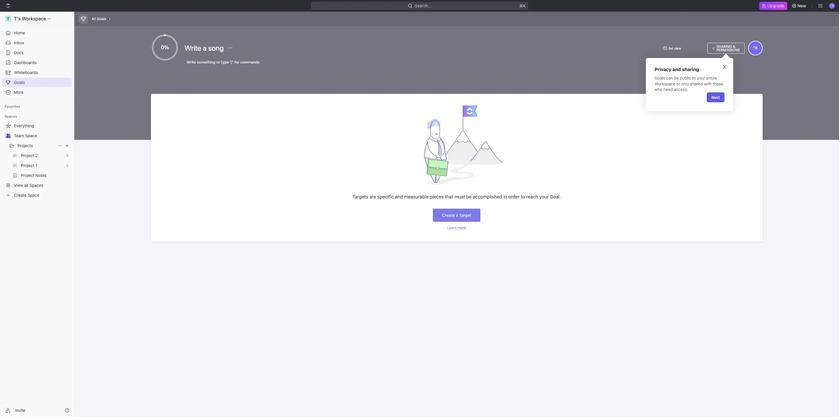 Task type: vqa. For each thing, say whether or not it's contained in the screenshot.
Some tasks are hidden. Clear filter
no



Task type: describe. For each thing, give the bounding box(es) containing it.
upgrade
[[768, 3, 785, 8]]

write
[[185, 44, 201, 52]]

team space
[[14, 133, 37, 138]]

team space link
[[14, 131, 71, 141]]

docs link
[[2, 48, 72, 57]]

goals link
[[2, 78, 72, 87]]

access.
[[674, 87, 689, 92]]

in
[[504, 194, 507, 199]]

sharing
[[717, 44, 732, 49]]

new button
[[790, 1, 810, 10]]

projects link
[[17, 141, 55, 150]]

favorites button
[[2, 103, 22, 110]]

more
[[458, 226, 466, 230]]

set date
[[669, 46, 682, 50]]

create
[[14, 193, 27, 198]]

those
[[713, 81, 724, 86]]

new
[[798, 3, 807, 8]]

everything
[[14, 123, 34, 128]]

goals for goals
[[14, 80, 25, 85]]

dashboards link
[[2, 58, 72, 67]]

specific
[[378, 194, 394, 199]]

are
[[370, 194, 376, 199]]

sharing
[[683, 67, 700, 72]]

view
[[14, 183, 23, 188]]

be inside the goals can be public to your entire workspace or only shared with those who need access.
[[674, 76, 679, 81]]

workspace inside the goals can be public to your entire workspace or only shared with those who need access.
[[655, 81, 676, 86]]

× button
[[723, 62, 727, 71]]

whiteboards link
[[2, 68, 72, 77]]

accomplished
[[473, 194, 503, 199]]

next button
[[707, 92, 725, 102]]

all goals
[[92, 17, 106, 21]]

pieces
[[430, 194, 444, 199]]

t
[[7, 16, 9, 21]]

privacy and sharing
[[655, 67, 700, 72]]

or
[[677, 81, 681, 86]]

must
[[455, 194, 465, 199]]

0 horizontal spatial tb button
[[749, 41, 763, 55]]

⌘k
[[520, 3, 526, 8]]

create a target
[[442, 213, 472, 218]]

all goals link
[[90, 15, 108, 23]]

invite
[[15, 408, 25, 413]]

learn
[[448, 226, 457, 230]]

goals for goals can be public to your entire workspace or only shared with those who need access.
[[655, 76, 666, 81]]

1 vertical spatial your
[[540, 194, 549, 199]]

spaces inside 'link'
[[29, 183, 43, 188]]

tree inside sidebar navigation
[[2, 121, 72, 200]]

projects
[[17, 143, 33, 148]]

learn more link
[[448, 226, 466, 230]]

view all spaces link
[[2, 181, 71, 190]]

notes
[[35, 173, 47, 178]]

1
[[35, 163, 37, 168]]

dashboards
[[14, 60, 37, 65]]

shared
[[691, 81, 703, 86]]

tb for the 'tb' "dropdown button" to the right
[[831, 4, 835, 7]]

a
[[203, 44, 207, 52]]

need
[[664, 87, 673, 92]]

1 vertical spatial to
[[521, 194, 525, 199]]

project 1 link
[[21, 161, 64, 170]]

upgrade link
[[760, 2, 788, 10]]

reach
[[527, 194, 539, 199]]

× dialog
[[646, 58, 734, 111]]

measurable
[[404, 194, 429, 199]]

team
[[14, 133, 24, 138]]

user group image
[[6, 134, 10, 138]]

project for project 2
[[21, 153, 34, 158]]

goal.
[[550, 194, 561, 199]]

privacy
[[655, 67, 672, 72]]

view all spaces
[[14, 183, 43, 188]]

1 vertical spatial be
[[467, 194, 472, 199]]



Task type: locate. For each thing, give the bounding box(es) containing it.
1 horizontal spatial be
[[674, 76, 679, 81]]

to right order
[[521, 194, 525, 199]]

1 horizontal spatial goals
[[655, 76, 666, 81]]

3 project from the top
[[21, 173, 34, 178]]

order
[[509, 194, 520, 199]]

0 vertical spatial space
[[25, 133, 37, 138]]

0 vertical spatial to
[[693, 76, 696, 81]]

project left 1
[[21, 163, 34, 168]]

0 horizontal spatial spaces
[[5, 114, 17, 119]]

goals inside the goals can be public to your entire workspace or only shared with those who need access.
[[655, 76, 666, 81]]

space for team space
[[25, 133, 37, 138]]

space
[[25, 133, 37, 138], [28, 193, 39, 198]]

create space
[[14, 193, 39, 198]]

0 vertical spatial project
[[21, 153, 34, 158]]

&
[[733, 44, 736, 49]]

0 vertical spatial 3
[[66, 153, 68, 158]]

targets
[[353, 194, 368, 199]]

0 horizontal spatial workspace
[[22, 16, 46, 21]]

1 vertical spatial project
[[21, 163, 34, 168]]

3 for 2
[[66, 153, 68, 158]]

0 horizontal spatial your
[[540, 194, 549, 199]]

your
[[697, 76, 706, 81], [540, 194, 549, 199]]

2 project from the top
[[21, 163, 34, 168]]

be
[[674, 76, 679, 81], [467, 194, 472, 199]]

workspace
[[22, 16, 46, 21], [655, 81, 676, 86]]

2
[[35, 153, 38, 158]]

to
[[693, 76, 696, 81], [521, 194, 525, 199]]

and up can
[[673, 67, 681, 72]]

tb for the left the 'tb' "dropdown button"
[[754, 46, 758, 50]]

who
[[655, 87, 663, 92]]

3
[[66, 153, 68, 158], [66, 163, 68, 168]]

tree containing everything
[[2, 121, 72, 200]]

3 up project notes link
[[66, 163, 68, 168]]

to up shared
[[693, 76, 696, 81]]

spaces up create space link
[[29, 183, 43, 188]]

inbox
[[14, 40, 24, 45]]

docs
[[14, 50, 24, 55]]

1 vertical spatial 3
[[66, 163, 68, 168]]

with
[[704, 81, 712, 86]]

your inside the goals can be public to your entire workspace or only shared with those who need access.
[[697, 76, 706, 81]]

learn more
[[448, 226, 466, 230]]

2 vertical spatial project
[[21, 173, 34, 178]]

project notes link
[[21, 171, 71, 180]]

entire
[[707, 76, 717, 81]]

0 horizontal spatial to
[[521, 194, 525, 199]]

your left goal.
[[540, 194, 549, 199]]

public
[[680, 76, 692, 81]]

project 2 link
[[21, 151, 64, 160]]

be right must
[[467, 194, 472, 199]]

0 vertical spatial spaces
[[5, 114, 17, 119]]

only
[[682, 81, 690, 86]]

tb button
[[828, 1, 837, 10], [749, 41, 763, 55]]

0 vertical spatial your
[[697, 76, 706, 81]]

0 vertical spatial workspace
[[22, 16, 46, 21]]

all
[[24, 183, 28, 188]]

and inside × dialog
[[673, 67, 681, 72]]

project notes
[[21, 173, 47, 178]]

everything link
[[2, 121, 71, 131]]

1 horizontal spatial your
[[697, 76, 706, 81]]

t's workspace, , element
[[5, 16, 11, 22]]

that
[[445, 194, 454, 199]]

sidebar navigation
[[0, 12, 76, 417]]

1 horizontal spatial to
[[693, 76, 696, 81]]

3 right project 2 link
[[66, 153, 68, 158]]

and
[[673, 67, 681, 72], [395, 194, 403, 199]]

1 horizontal spatial spaces
[[29, 183, 43, 188]]

more
[[14, 90, 24, 95]]

spaces down favorites button
[[5, 114, 17, 119]]

workspace inside sidebar navigation
[[22, 16, 46, 21]]

1 horizontal spatial tb
[[831, 4, 835, 7]]

1 vertical spatial and
[[395, 194, 403, 199]]

write a song
[[185, 44, 225, 52]]

1 3 from the top
[[66, 153, 68, 158]]

goals up more on the left of page
[[14, 80, 25, 85]]

goals down privacy
[[655, 76, 666, 81]]

date
[[675, 46, 682, 50]]

song
[[208, 44, 224, 52]]

1 vertical spatial spaces
[[29, 183, 43, 188]]

1 horizontal spatial and
[[673, 67, 681, 72]]

×
[[723, 62, 727, 71]]

tb
[[831, 4, 835, 7], [754, 46, 758, 50]]

0 vertical spatial and
[[673, 67, 681, 72]]

0 horizontal spatial be
[[467, 194, 472, 199]]

sharing & permissions
[[717, 44, 740, 52]]

project for project notes
[[21, 173, 34, 178]]

targets are specific and measurable pieces that must be accomplished in order to reach your goal.
[[353, 194, 561, 199]]

search...
[[415, 3, 432, 8]]

project 2
[[21, 153, 38, 158]]

favorites
[[5, 104, 20, 109]]

space down everything link
[[25, 133, 37, 138]]

tree
[[2, 121, 72, 200]]

t's
[[14, 16, 21, 21]]

1 vertical spatial tb button
[[749, 41, 763, 55]]

next
[[712, 95, 720, 100]]

0 vertical spatial tb button
[[828, 1, 837, 10]]

1 vertical spatial space
[[28, 193, 39, 198]]

0 horizontal spatial and
[[395, 194, 403, 199]]

goals inside sidebar navigation
[[14, 80, 25, 85]]

to inside the goals can be public to your entire workspace or only shared with those who need access.
[[693, 76, 696, 81]]

0 horizontal spatial goals
[[14, 80, 25, 85]]

inbox link
[[2, 38, 72, 48]]

your up shared
[[697, 76, 706, 81]]

spaces
[[5, 114, 17, 119], [29, 183, 43, 188]]

home
[[14, 30, 25, 35]]

more button
[[2, 88, 72, 97]]

workspace up need in the right of the page
[[655, 81, 676, 86]]

space down view all spaces 'link'
[[28, 193, 39, 198]]

goals can be public to your entire workspace or only shared with those who need access.
[[655, 76, 725, 92]]

2 3 from the top
[[66, 163, 68, 168]]

project 1
[[21, 163, 37, 168]]

permissions
[[717, 48, 740, 52]]

space for create space
[[28, 193, 39, 198]]

can
[[667, 76, 673, 81]]

t's workspace
[[14, 16, 46, 21]]

set
[[669, 46, 674, 50]]

project left 2
[[21, 153, 34, 158]]

project for project 1
[[21, 163, 34, 168]]

1 horizontal spatial tb button
[[828, 1, 837, 10]]

3 for 1
[[66, 163, 68, 168]]

be up the or
[[674, 76, 679, 81]]

1 vertical spatial tb
[[754, 46, 758, 50]]

set date button
[[661, 44, 705, 52]]

0 vertical spatial tb
[[831, 4, 835, 7]]

1 horizontal spatial workspace
[[655, 81, 676, 86]]

home link
[[2, 28, 72, 38]]

project
[[21, 153, 34, 158], [21, 163, 34, 168], [21, 173, 34, 178]]

create space link
[[2, 191, 71, 200]]

0 vertical spatial be
[[674, 76, 679, 81]]

project up 'view all spaces'
[[21, 173, 34, 178]]

workspace up home link
[[22, 16, 46, 21]]

whiteboards
[[14, 70, 38, 75]]

1 project from the top
[[21, 153, 34, 158]]

and right specific
[[395, 194, 403, 199]]

0 horizontal spatial tb
[[754, 46, 758, 50]]

1 vertical spatial workspace
[[655, 81, 676, 86]]



